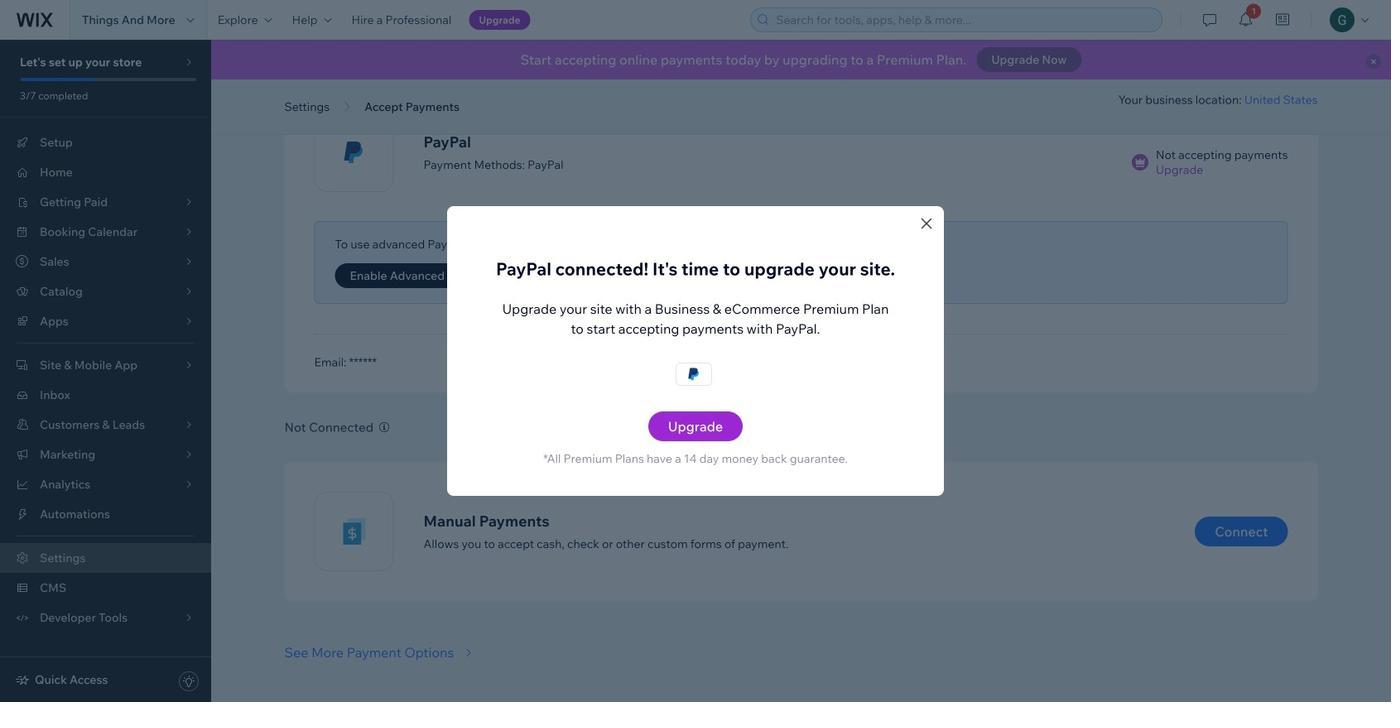 Task type: describe. For each thing, give the bounding box(es) containing it.
Search for tools, apps, help & more... field
[[772, 8, 1158, 31]]



Task type: vqa. For each thing, say whether or not it's contained in the screenshot.
Sidebar 'ELEMENT' at the left of the page
yes



Task type: locate. For each thing, give the bounding box(es) containing it.
paypal image
[[677, 366, 712, 383]]

sidebar element
[[0, 40, 211, 703]]

alert
[[211, 40, 1392, 80]]



